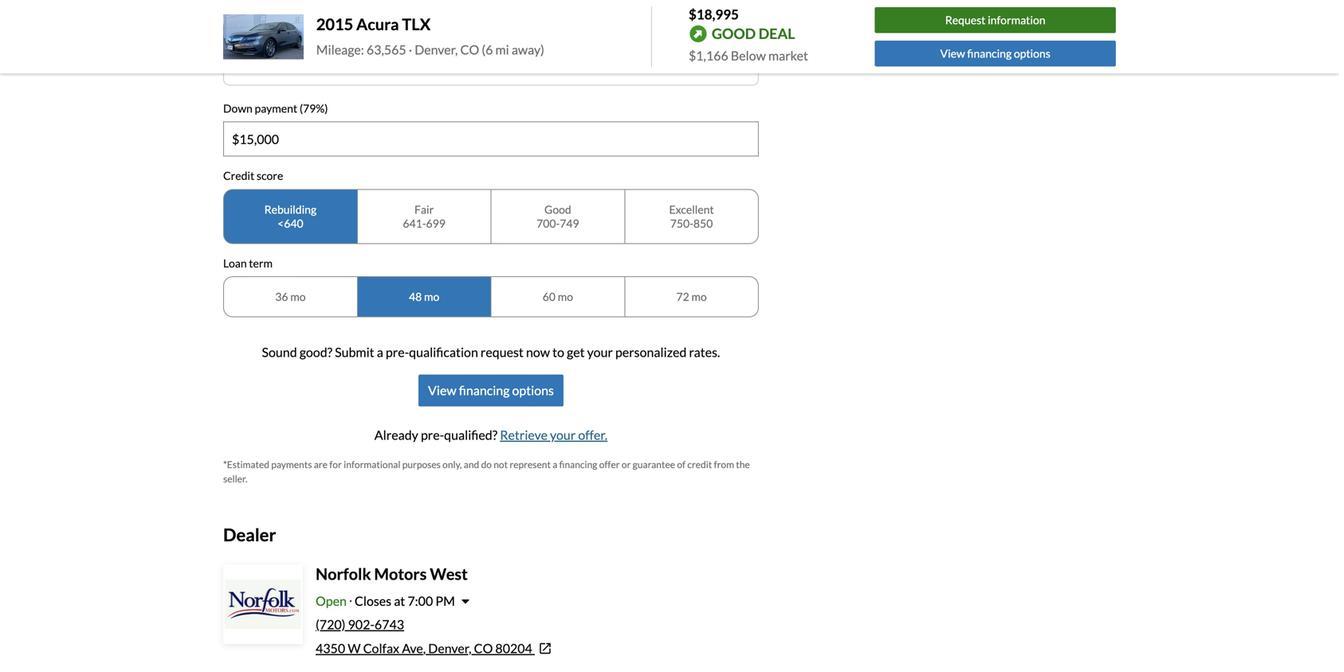 Task type: vqa. For each thing, say whether or not it's contained in the screenshot.


Task type: describe. For each thing, give the bounding box(es) containing it.
denver,
[[415, 42, 458, 57]]

caret down image
[[461, 595, 469, 608]]

<640
[[277, 217, 303, 230]]

1 horizontal spatial view financing options button
[[875, 41, 1116, 67]]

*estimated
[[223, 459, 269, 471]]

(720) 902-6743
[[316, 617, 404, 633]]

term
[[249, 257, 273, 270]]

credit
[[687, 459, 712, 471]]

Down payment (79%) text field
[[224, 122, 758, 156]]

already pre-qualified? retrieve your offer.
[[374, 428, 608, 443]]

6743
[[375, 617, 404, 633]]

·
[[409, 42, 412, 57]]

deal
[[759, 25, 795, 42]]

good deal
[[712, 25, 795, 42]]

60
[[543, 290, 556, 304]]

0 vertical spatial financing
[[967, 47, 1012, 60]]

(720) 902-6743 link
[[316, 617, 404, 633]]

market
[[768, 48, 808, 63]]

1 vertical spatial view financing options
[[428, 383, 554, 399]]

850
[[693, 217, 713, 230]]

request
[[945, 13, 986, 27]]

credit score
[[223, 169, 283, 183]]

fair
[[414, 203, 434, 216]]

1 horizontal spatial pre-
[[421, 428, 444, 443]]

informational
[[344, 459, 400, 471]]

fair 641-699
[[403, 203, 445, 230]]

tlx
[[402, 15, 431, 34]]

sound good? submit a pre-qualification request now to get your personalized rates.
[[262, 345, 720, 360]]

norfolk
[[316, 565, 371, 584]]

from
[[714, 459, 734, 471]]

offer.
[[578, 428, 608, 443]]

norfolk motors west link
[[316, 565, 468, 584]]

good
[[712, 25, 756, 42]]

and
[[464, 459, 479, 471]]

loan term
[[223, 257, 273, 270]]

60 mo
[[543, 290, 573, 304]]

down payment (79%)
[[223, 101, 328, 115]]

open
[[316, 594, 347, 609]]

$1,166
[[689, 48, 728, 63]]

request information button
[[875, 7, 1116, 33]]

rebuilding <640
[[264, 203, 317, 230]]

seller.
[[223, 474, 248, 485]]

retrieve
[[500, 428, 548, 443]]

1 vertical spatial view
[[428, 383, 456, 399]]

good 700-749
[[537, 203, 579, 230]]

open closes at 7:00 pm
[[316, 594, 455, 609]]

represent
[[510, 459, 551, 471]]

credit
[[223, 169, 254, 183]]

or
[[622, 459, 631, 471]]

down
[[223, 101, 253, 115]]

700-
[[537, 217, 560, 230]]

the
[[736, 459, 750, 471]]

of inside *estimated payments are for informational purposes only, and do not represent a financing offer or guarantee of credit from the seller.
[[677, 459, 686, 471]]

for
[[329, 459, 342, 471]]

loan
[[223, 257, 247, 270]]

(720)
[[316, 617, 345, 633]]

norfolk motors west image
[[225, 567, 301, 643]]

away)
[[512, 42, 544, 57]]

purposes
[[402, 459, 441, 471]]

mo for 48 mo
[[424, 290, 439, 304]]

guarantee
[[633, 459, 675, 471]]

0 vertical spatial a
[[377, 345, 383, 360]]

mi
[[495, 42, 509, 57]]

excellent
[[669, 203, 714, 216]]

motors
[[374, 565, 427, 584]]



Task type: locate. For each thing, give the bounding box(es) containing it.
qualification
[[409, 345, 478, 360]]

72 mo
[[676, 290, 707, 304]]

36
[[275, 290, 288, 304]]

0 horizontal spatial your
[[550, 428, 576, 443]]

now
[[526, 345, 550, 360]]

sound
[[262, 345, 297, 360]]

information
[[988, 13, 1046, 27]]

0 vertical spatial view
[[940, 47, 965, 60]]

749
[[560, 217, 579, 230]]

pre-
[[386, 345, 409, 360], [421, 428, 444, 443]]

do
[[481, 459, 492, 471]]

closes
[[355, 594, 391, 609]]

a right "represent"
[[553, 459, 557, 471]]

a inside *estimated payments are for informational purposes only, and do not represent a financing offer or guarantee of credit from the seller.
[[553, 459, 557, 471]]

mo
[[290, 290, 306, 304], [424, 290, 439, 304], [558, 290, 573, 304], [691, 290, 707, 304]]

apr of 21.14%
[[449, 42, 533, 57]]

0 vertical spatial view financing options
[[940, 47, 1050, 60]]

options down information
[[1014, 47, 1050, 60]]

financing down sound good? submit a pre-qualification request now to get your personalized rates.
[[459, 383, 510, 399]]

options down now
[[512, 383, 554, 399]]

1 horizontal spatial your
[[587, 345, 613, 360]]

2 horizontal spatial financing
[[967, 47, 1012, 60]]

0 vertical spatial view financing options button
[[875, 41, 1116, 67]]

retrieve your offer. link
[[500, 428, 608, 443]]

view down qualification
[[428, 383, 456, 399]]

48 mo
[[409, 290, 439, 304]]

72
[[676, 290, 689, 304]]

0 vertical spatial options
[[1014, 47, 1050, 60]]

options for the rightmost view financing options button
[[1014, 47, 1050, 60]]

*estimated payments are for informational purposes only, and do not represent a financing offer or guarantee of credit from the seller.
[[223, 459, 750, 485]]

0 horizontal spatial view financing options button
[[418, 375, 564, 407]]

offer
[[599, 459, 620, 471]]

are
[[314, 459, 328, 471]]

0 horizontal spatial options
[[512, 383, 554, 399]]

norfolk motors west
[[316, 565, 468, 584]]

21.14%
[[490, 42, 533, 57]]

1 vertical spatial your
[[550, 428, 576, 443]]

submit
[[335, 345, 374, 360]]

rates.
[[689, 345, 720, 360]]

0 horizontal spatial a
[[377, 345, 383, 360]]

mo for 60 mo
[[558, 290, 573, 304]]

at
[[394, 594, 405, 609]]

1 vertical spatial a
[[553, 459, 557, 471]]

1 horizontal spatial view financing options
[[940, 47, 1050, 60]]

good?
[[299, 345, 332, 360]]

1 horizontal spatial financing
[[559, 459, 597, 471]]

financing inside *estimated payments are for informational purposes only, and do not represent a financing offer or guarantee of credit from the seller.
[[559, 459, 597, 471]]

1 horizontal spatial view
[[940, 47, 965, 60]]

view financing options button down request information button
[[875, 41, 1116, 67]]

0 horizontal spatial financing
[[459, 383, 510, 399]]

0 horizontal spatial view
[[428, 383, 456, 399]]

view financing options button
[[875, 41, 1116, 67], [418, 375, 564, 407]]

mo right 72
[[691, 290, 707, 304]]

mo right 60
[[558, 290, 573, 304]]

view financing options down request information button
[[940, 47, 1050, 60]]

your right the get
[[587, 345, 613, 360]]

dealer
[[223, 525, 276, 546]]

not
[[494, 459, 508, 471]]

0 vertical spatial pre-
[[386, 345, 409, 360]]

1 vertical spatial financing
[[459, 383, 510, 399]]

0 vertical spatial your
[[587, 345, 613, 360]]

mo right 48
[[424, 290, 439, 304]]

a right submit
[[377, 345, 383, 360]]

mileage:
[[316, 42, 364, 57]]

2015
[[316, 15, 353, 34]]

0 horizontal spatial pre-
[[386, 345, 409, 360]]

west
[[430, 565, 468, 584]]

your left the offer.
[[550, 428, 576, 443]]

1 horizontal spatial options
[[1014, 47, 1050, 60]]

payments
[[271, 459, 312, 471]]

1 vertical spatial pre-
[[421, 428, 444, 443]]

1 mo from the left
[[290, 290, 306, 304]]

(6
[[482, 42, 493, 57]]

1 vertical spatial options
[[512, 383, 554, 399]]

pre- right submit
[[386, 345, 409, 360]]

already
[[374, 428, 418, 443]]

902-
[[348, 617, 375, 633]]

4 mo from the left
[[691, 290, 707, 304]]

view financing options
[[940, 47, 1050, 60], [428, 383, 554, 399]]

pm
[[435, 594, 455, 609]]

2015 acura tlx mileage: 63,565 · denver, co (6 mi away)
[[316, 15, 544, 57]]

$1,166 below market
[[689, 48, 808, 63]]

apr
[[449, 42, 474, 57]]

63,565
[[367, 42, 406, 57]]

view
[[940, 47, 965, 60], [428, 383, 456, 399]]

(79%)
[[300, 101, 328, 115]]

acura
[[356, 15, 399, 34]]

pre- up purposes at the bottom left of the page
[[421, 428, 444, 443]]

get
[[567, 345, 585, 360]]

qualified?
[[444, 428, 497, 443]]

1 horizontal spatial a
[[553, 459, 557, 471]]

personalized
[[615, 345, 687, 360]]

36 mo
[[275, 290, 306, 304]]

3 mo from the left
[[558, 290, 573, 304]]

excellent 750-850
[[669, 203, 714, 230]]

48
[[409, 290, 422, 304]]

1 vertical spatial view financing options button
[[418, 375, 564, 407]]

$18,995
[[689, 6, 739, 22]]

payment
[[255, 101, 297, 115]]

1 horizontal spatial of
[[677, 459, 686, 471]]

2 mo from the left
[[424, 290, 439, 304]]

view financing options button down sound good? submit a pre-qualification request now to get your personalized rates.
[[418, 375, 564, 407]]

0 horizontal spatial of
[[476, 42, 488, 57]]

0 vertical spatial of
[[476, 42, 488, 57]]

only,
[[443, 459, 462, 471]]

options for leftmost view financing options button
[[512, 383, 554, 399]]

mo right 36 in the left of the page
[[290, 290, 306, 304]]

view financing options down sound good? submit a pre-qualification request now to get your personalized rates.
[[428, 383, 554, 399]]

of left mi in the top of the page
[[476, 42, 488, 57]]

1 vertical spatial of
[[677, 459, 686, 471]]

your
[[587, 345, 613, 360], [550, 428, 576, 443]]

score
[[257, 169, 283, 183]]

options
[[1014, 47, 1050, 60], [512, 383, 554, 399]]

2015 acura tlx image
[[223, 14, 304, 60]]

0 horizontal spatial view financing options
[[428, 383, 554, 399]]

of left credit
[[677, 459, 686, 471]]

financing down request information button
[[967, 47, 1012, 60]]

mo for 72 mo
[[691, 290, 707, 304]]

mo for 36 mo
[[290, 290, 306, 304]]

good
[[544, 203, 571, 216]]

below
[[731, 48, 766, 63]]

of
[[476, 42, 488, 57], [677, 459, 686, 471]]

to
[[552, 345, 564, 360]]

co
[[460, 42, 479, 57]]

rebuilding
[[264, 203, 317, 216]]

699
[[426, 217, 445, 230]]

2 vertical spatial financing
[[559, 459, 597, 471]]

641-
[[403, 217, 426, 230]]

financing left offer
[[559, 459, 597, 471]]

view down request
[[940, 47, 965, 60]]

request
[[481, 345, 524, 360]]

750-
[[670, 217, 694, 230]]



